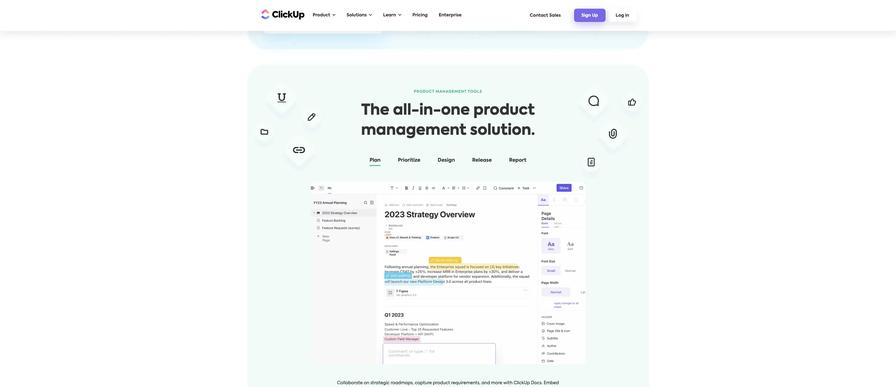 Task type: locate. For each thing, give the bounding box(es) containing it.
learn
[[384, 13, 396, 17]]

report button
[[503, 157, 533, 167]]

design
[[438, 158, 455, 163]]

log
[[616, 13, 625, 18]]

avatar_david lovecchio, evisit.png image
[[273, 19, 281, 27], [273, 19, 281, 27]]

product management tools
[[414, 90, 483, 94]]

design button
[[432, 157, 462, 167]]

product
[[474, 103, 535, 118], [433, 381, 451, 385]]

product for product management tools
[[414, 90, 435, 94]]

1 vertical spatial product
[[433, 381, 451, 385]]

1 horizontal spatial product
[[414, 90, 435, 94]]

prioritize button
[[392, 157, 427, 167]]

solutions button
[[344, 9, 375, 22]]

product
[[313, 13, 331, 17], [414, 90, 435, 94]]

the
[[362, 103, 390, 118]]

enterprise link
[[436, 9, 465, 22]]

release
[[473, 158, 492, 163]]

sales
[[550, 13, 561, 17]]

0 horizontal spatial product
[[433, 381, 451, 385]]

product up "solution."
[[474, 103, 535, 118]]

more
[[492, 381, 503, 385]]

plan button
[[364, 157, 387, 167]]

plan
[[370, 158, 381, 163]]

sign
[[582, 13, 592, 18]]

clickup image
[[260, 8, 305, 20]]

1 horizontal spatial product
[[474, 103, 535, 118]]

0 vertical spatial product
[[474, 103, 535, 118]]

with
[[504, 381, 513, 385]]

all-
[[393, 103, 420, 118]]

log in
[[616, 13, 630, 18]]

and
[[482, 381, 490, 385]]

product inside popup button
[[313, 13, 331, 17]]

embed
[[544, 381, 560, 385]]

product right capture
[[433, 381, 451, 385]]

up
[[593, 13, 599, 18]]

0 horizontal spatial product
[[313, 13, 331, 17]]

log in link
[[609, 9, 637, 22]]

contact sales
[[530, 13, 561, 17]]

sign up button
[[575, 9, 606, 22]]

product button
[[310, 9, 339, 22]]

0 vertical spatial product
[[313, 13, 331, 17]]

1 vertical spatial product
[[414, 90, 435, 94]]

management
[[361, 123, 467, 138]]

tools
[[468, 90, 483, 94]]

capture
[[415, 381, 432, 385]]

collaborate
[[337, 381, 363, 385]]

tab list
[[266, 157, 631, 167]]



Task type: describe. For each thing, give the bounding box(es) containing it.
tab list containing plan
[[266, 157, 631, 167]]

in
[[626, 13, 630, 18]]

contact sales button
[[527, 10, 564, 21]]

software teams lp_tab image 1 (plan)_docs.png image
[[311, 182, 586, 365]]

enterprise
[[439, 13, 462, 17]]

management
[[436, 90, 467, 94]]

product for product
[[313, 13, 331, 17]]

docs.
[[532, 381, 543, 385]]

collaborate on strategic roadmaps, capture product requirements, and more with clickup docs. embed
[[337, 381, 560, 387]]

solutions
[[347, 13, 367, 17]]

sign up
[[582, 13, 599, 18]]

pricing link
[[410, 9, 431, 22]]

plan tab panel
[[311, 177, 586, 387]]

product inside collaborate on strategic roadmaps, capture product requirements, and more with clickup docs. embed
[[433, 381, 451, 385]]

clickup
[[514, 381, 530, 385]]

strategic
[[371, 381, 390, 385]]

product inside the all-in-one product management solution.
[[474, 103, 535, 118]]

the all-in-one product management solution.
[[361, 103, 535, 138]]

pricing
[[413, 13, 428, 17]]

on
[[364, 381, 370, 385]]

requirements,
[[452, 381, 481, 385]]

one
[[441, 103, 470, 118]]

contact
[[530, 13, 549, 17]]

prioritize
[[398, 158, 421, 163]]

in-
[[420, 103, 441, 118]]

release button
[[466, 157, 499, 167]]

solution.
[[471, 123, 535, 138]]

learn button
[[380, 9, 405, 22]]

report
[[510, 158, 527, 163]]

roadmaps,
[[391, 381, 414, 385]]



Task type: vqa. For each thing, say whether or not it's contained in the screenshot.
and
yes



